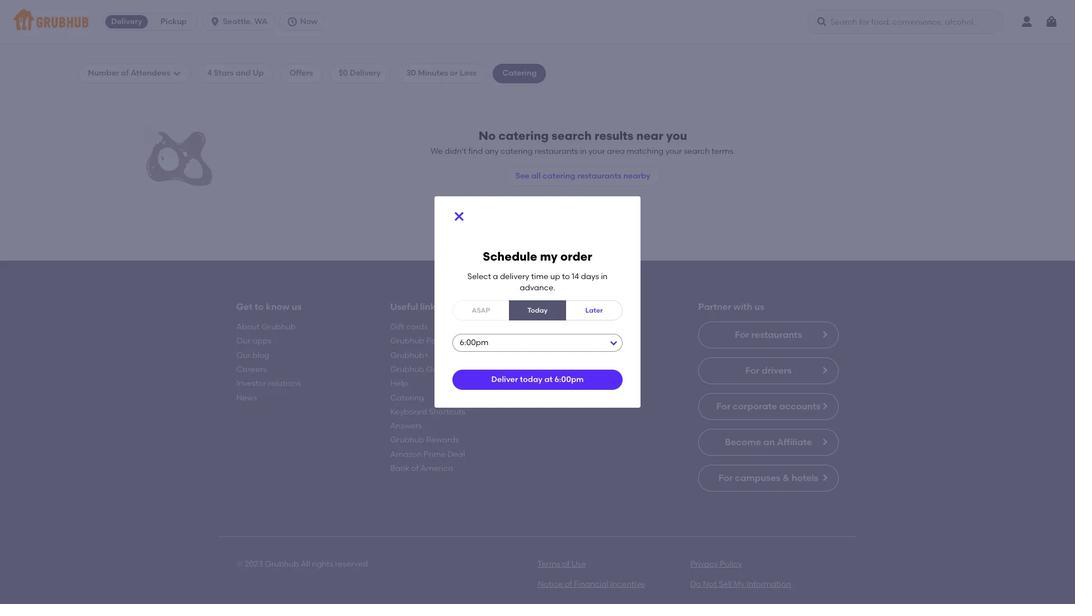 Task type: describe. For each thing, give the bounding box(es) containing it.
$0 delivery
[[339, 68, 381, 78]]

keyboard shortcuts link
[[390, 408, 465, 417]]

2023
[[245, 560, 263, 570]]

less
[[460, 68, 477, 78]]

main navigation navigation
[[0, 0, 1075, 44]]

my
[[540, 250, 558, 264]]

an
[[763, 437, 775, 448]]

deliver today at 6:00pm
[[491, 375, 584, 385]]

suggest
[[448, 246, 479, 255]]

restaurants inside button
[[577, 171, 622, 181]]

instagram
[[544, 351, 584, 360]]

prime
[[424, 450, 446, 460]]

schedule my order
[[483, 250, 592, 264]]

information
[[747, 580, 791, 590]]

do not sell my information
[[690, 580, 791, 590]]

become
[[725, 437, 761, 448]]

gift cards grubhub perks grubhub+ grubhub guarantee help catering keyboard shortcuts answers grubhub rewards amazon prime deal bank of america
[[390, 323, 468, 474]]

perks
[[426, 337, 446, 346]]

guarantee
[[426, 365, 468, 375]]

use
[[572, 560, 586, 570]]

for
[[581, 246, 591, 255]]

rewards
[[426, 436, 459, 445]]

1 us from the left
[[292, 302, 302, 312]]

2 our from the top
[[236, 351, 251, 360]]

find
[[468, 146, 483, 156]]

today
[[528, 307, 548, 315]]

catering link
[[390, 393, 424, 403]]

for for for drivers
[[745, 366, 760, 376]]

or
[[450, 68, 458, 78]]

catering inside button
[[505, 246, 538, 255]]

a for select
[[493, 272, 498, 282]]

grubhub down answers "link"
[[390, 436, 424, 445]]

my
[[734, 580, 745, 590]]

affiliate
[[777, 437, 812, 448]]

answers link
[[390, 422, 422, 431]]

for drivers link
[[698, 358, 839, 385]]

later
[[585, 307, 603, 315]]

help link
[[390, 379, 408, 389]]

notice
[[538, 580, 563, 590]]

for for for campuses & hotels
[[719, 473, 733, 484]]

drivers
[[762, 366, 792, 376]]

0 horizontal spatial search
[[552, 129, 592, 143]]

grubhub down "grubhub+" link
[[390, 365, 424, 375]]

grubhub guarantee link
[[390, 365, 468, 375]]

do not sell my information link
[[690, 580, 791, 590]]

about grubhub our apps our blog careers investor relations news
[[236, 323, 301, 403]]

do
[[690, 580, 701, 590]]

notice of financial incentive
[[538, 580, 645, 590]]

offers
[[290, 68, 313, 78]]

$0
[[339, 68, 348, 78]]

privacy policy
[[690, 560, 742, 570]]

for for for restaurants
[[735, 330, 749, 340]]

privacy
[[690, 560, 718, 570]]

catering up any
[[499, 129, 549, 143]]

rights
[[312, 560, 333, 570]]

careers
[[236, 365, 267, 375]]

shortcuts
[[429, 408, 465, 417]]

now
[[300, 17, 318, 26]]

campuses
[[735, 473, 780, 484]]

useful
[[390, 302, 418, 312]]

0 vertical spatial catering
[[502, 68, 537, 78]]

matching
[[627, 146, 664, 156]]

© 2023 grubhub all rights reserved.
[[236, 560, 370, 570]]

connect with us
[[544, 302, 615, 312]]

instagram link
[[544, 351, 584, 360]]

to inside select a delivery time up to 14 days in advance.
[[562, 272, 570, 282]]

for drivers
[[745, 366, 792, 376]]

stars
[[214, 68, 234, 78]]

2 vertical spatial restaurants
[[751, 330, 802, 340]]

financial
[[574, 580, 609, 590]]

restaurants inside no catering search results near you we didn't find any catering restaurants in your area matching your search terms.
[[535, 146, 578, 156]]

any
[[485, 146, 499, 156]]

with for connect
[[585, 302, 603, 312]]

near
[[636, 129, 663, 143]]

links
[[420, 302, 440, 312]]

catering right any
[[501, 146, 533, 156]]

2 your from the left
[[665, 146, 682, 156]]

youtube link
[[544, 365, 577, 375]]

notice of financial incentive link
[[538, 580, 645, 590]]

sell
[[719, 580, 732, 590]]

results
[[595, 129, 634, 143]]

facebook link
[[544, 323, 582, 332]]

grubhub inside about grubhub our apps our blog careers investor relations news
[[262, 323, 296, 332]]

hotels
[[792, 473, 819, 484]]

in inside select a delivery time up to 14 days in advance.
[[601, 272, 608, 282]]

terms
[[538, 560, 560, 570]]

asap
[[472, 307, 490, 315]]

bank of america link
[[390, 464, 453, 474]]

terms of use link
[[538, 560, 586, 570]]

see all catering restaurants nearby button
[[506, 166, 660, 186]]

terms of use
[[538, 560, 586, 570]]

apps
[[252, 337, 272, 346]]

grubhub perks link
[[390, 337, 446, 346]]

accounts
[[779, 402, 821, 412]]

about grubhub link
[[236, 323, 296, 332]]

we
[[431, 146, 443, 156]]

didn't
[[445, 146, 466, 156]]

no catering search results near you main content
[[0, 44, 1075, 605]]

investor
[[236, 379, 266, 389]]

pickup button
[[150, 13, 197, 31]]

news
[[236, 393, 257, 403]]

investor relations link
[[236, 379, 301, 389]]

4
[[207, 68, 212, 78]]



Task type: vqa. For each thing, say whether or not it's contained in the screenshot.
in in No catering search results near you We didn't find any catering restaurants in your area matching your search terms.
yes



Task type: locate. For each thing, give the bounding box(es) containing it.
seattle, wa button
[[202, 13, 279, 31]]

for left corporate
[[716, 402, 731, 412]]

catering right new
[[505, 246, 538, 255]]

for campuses & hotels
[[719, 473, 819, 484]]

us up 'for restaurants'
[[755, 302, 764, 312]]

0 horizontal spatial catering
[[390, 393, 424, 403]]

number
[[88, 68, 119, 78]]

for left the 'drivers'
[[745, 366, 760, 376]]

0 vertical spatial delivery
[[111, 17, 142, 26]]

1 your from the left
[[589, 146, 605, 156]]

up
[[253, 68, 264, 78]]

0 horizontal spatial a
[[481, 246, 486, 255]]

advance.
[[520, 283, 555, 293]]

for for for corporate accounts
[[716, 402, 731, 412]]

relations
[[268, 379, 301, 389]]

grubhub down gift cards 'link'
[[390, 337, 424, 346]]

nearby
[[623, 171, 650, 181]]

0 horizontal spatial svg image
[[209, 16, 221, 27]]

bank
[[390, 464, 409, 474]]

1 vertical spatial search
[[684, 146, 710, 156]]

1 horizontal spatial with
[[734, 302, 752, 312]]

of right bank
[[411, 464, 419, 474]]

schedule
[[483, 250, 537, 264]]

your left area
[[589, 146, 605, 156]]

6:00pm
[[555, 375, 584, 385]]

of inside gift cards grubhub perks grubhub+ grubhub guarantee help catering keyboard shortcuts answers grubhub rewards amazon prime deal bank of america
[[411, 464, 419, 474]]

1 vertical spatial in
[[601, 272, 608, 282]]

connect
[[544, 302, 582, 312]]

us right the 'later'
[[606, 302, 615, 312]]

search
[[552, 129, 592, 143], [684, 146, 710, 156]]

2 horizontal spatial svg image
[[1045, 15, 1058, 29]]

0 horizontal spatial with
[[585, 302, 603, 312]]

14
[[572, 272, 579, 282]]

30
[[407, 68, 416, 78]]

of left use
[[562, 560, 570, 570]]

gift
[[390, 323, 404, 332]]

america
[[421, 464, 453, 474]]

catering inside gift cards grubhub perks grubhub+ grubhub guarantee help catering keyboard shortcuts answers grubhub rewards amazon prime deal bank of america
[[390, 393, 424, 403]]

of right notice at the bottom
[[565, 580, 572, 590]]

0 vertical spatial restaurants
[[535, 146, 578, 156]]

your down you
[[665, 146, 682, 156]]

for down partner with us
[[735, 330, 749, 340]]

grubhub+ link
[[390, 351, 429, 360]]

a for suggest
[[481, 246, 486, 255]]

svg image
[[287, 16, 298, 27], [172, 69, 181, 78], [452, 210, 466, 223]]

0 horizontal spatial in
[[580, 146, 587, 156]]

deliver today at 6:00pm button
[[452, 370, 623, 391]]

grubhub inside button
[[593, 246, 627, 255]]

facebook
[[544, 323, 582, 332]]

0 vertical spatial search
[[552, 129, 592, 143]]

suggest a new catering restaurant for grubhub
[[448, 246, 627, 255]]

1 vertical spatial svg image
[[172, 69, 181, 78]]

no catering search results near you we didn't find any catering restaurants in your area matching your search terms.
[[431, 129, 735, 156]]

help
[[390, 379, 408, 389]]

restaurants up the 'drivers'
[[751, 330, 802, 340]]

with down days
[[585, 302, 603, 312]]

in right days
[[601, 272, 608, 282]]

1 horizontal spatial to
[[562, 272, 570, 282]]

0 horizontal spatial svg image
[[172, 69, 181, 78]]

svg image
[[1045, 15, 1058, 29], [209, 16, 221, 27], [816, 16, 828, 27]]

search down you
[[684, 146, 710, 156]]

to left 14
[[562, 272, 570, 282]]

see all catering restaurants nearby
[[515, 171, 650, 181]]

our apps link
[[236, 337, 272, 346]]

1 vertical spatial restaurants
[[577, 171, 622, 181]]

3 us from the left
[[755, 302, 764, 312]]

1 horizontal spatial svg image
[[287, 16, 298, 27]]

policy
[[720, 560, 742, 570]]

get
[[236, 302, 253, 312]]

select
[[468, 272, 491, 282]]

our up the careers link
[[236, 351, 251, 360]]

news link
[[236, 393, 257, 403]]

reserved.
[[335, 560, 370, 570]]

partner
[[698, 302, 731, 312]]

our
[[236, 337, 251, 346], [236, 351, 251, 360]]

a inside button
[[481, 246, 486, 255]]

instagram youtube
[[544, 351, 584, 375]]

1 horizontal spatial delivery
[[350, 68, 381, 78]]

amazon
[[390, 450, 422, 460]]

of right the number
[[121, 68, 129, 78]]

our down the about
[[236, 337, 251, 346]]

pickup
[[160, 17, 187, 26]]

30 minutes or less
[[407, 68, 477, 78]]

&
[[783, 473, 790, 484]]

us
[[292, 302, 302, 312], [606, 302, 615, 312], [755, 302, 764, 312]]

1 horizontal spatial search
[[684, 146, 710, 156]]

with right partner
[[734, 302, 752, 312]]

svg image inside the now button
[[287, 16, 298, 27]]

1 horizontal spatial a
[[493, 272, 498, 282]]

of for notice
[[565, 580, 572, 590]]

4 stars and up
[[207, 68, 264, 78]]

keyboard
[[390, 408, 427, 417]]

your
[[589, 146, 605, 156], [665, 146, 682, 156]]

no
[[479, 129, 496, 143]]

grubhub down know
[[262, 323, 296, 332]]

gift cards link
[[390, 323, 428, 332]]

0 vertical spatial svg image
[[287, 16, 298, 27]]

for campuses & hotels link
[[698, 465, 839, 492]]

know
[[266, 302, 290, 312]]

grubhub right for at top right
[[593, 246, 627, 255]]

today
[[520, 375, 543, 385]]

1 vertical spatial our
[[236, 351, 251, 360]]

of
[[121, 68, 129, 78], [411, 464, 419, 474], [562, 560, 570, 570], [565, 580, 572, 590]]

1 with from the left
[[585, 302, 603, 312]]

restaurants down area
[[577, 171, 622, 181]]

0 horizontal spatial to
[[255, 302, 264, 312]]

all
[[301, 560, 310, 570]]

1 vertical spatial a
[[493, 272, 498, 282]]

become an affiliate link
[[698, 430, 839, 456]]

area
[[607, 146, 625, 156]]

1 vertical spatial to
[[255, 302, 264, 312]]

us right know
[[292, 302, 302, 312]]

in inside no catering search results near you we didn't find any catering restaurants in your area matching your search terms.
[[580, 146, 587, 156]]

catering right less
[[502, 68, 537, 78]]

us for partner with us
[[755, 302, 764, 312]]

terms.
[[712, 146, 735, 156]]

of for number
[[121, 68, 129, 78]]

0 horizontal spatial us
[[292, 302, 302, 312]]

2 vertical spatial svg image
[[452, 210, 466, 223]]

1 our from the top
[[236, 337, 251, 346]]

of for terms
[[562, 560, 570, 570]]

1 horizontal spatial in
[[601, 272, 608, 282]]

deal
[[448, 450, 465, 460]]

for left campuses
[[719, 473, 733, 484]]

2 horizontal spatial us
[[755, 302, 764, 312]]

in up see all catering restaurants nearby
[[580, 146, 587, 156]]

grubhub left all
[[265, 560, 299, 570]]

0 vertical spatial to
[[562, 272, 570, 282]]

careers link
[[236, 365, 267, 375]]

search up see all catering restaurants nearby
[[552, 129, 592, 143]]

1 horizontal spatial catering
[[502, 68, 537, 78]]

0 vertical spatial in
[[580, 146, 587, 156]]

2 us from the left
[[606, 302, 615, 312]]

catering
[[502, 68, 537, 78], [390, 393, 424, 403]]

1 vertical spatial delivery
[[350, 68, 381, 78]]

svg image inside the seattle, wa button
[[209, 16, 221, 27]]

delivery
[[111, 17, 142, 26], [350, 68, 381, 78]]

to inside no catering search results near you main content
[[255, 302, 264, 312]]

cards
[[406, 323, 428, 332]]

partner with us
[[698, 302, 764, 312]]

asap button
[[452, 301, 510, 321]]

2 with from the left
[[734, 302, 752, 312]]

0 horizontal spatial your
[[589, 146, 605, 156]]

catering right the all
[[543, 171, 575, 181]]

1 horizontal spatial your
[[665, 146, 682, 156]]

0 vertical spatial our
[[236, 337, 251, 346]]

delivery inside button
[[111, 17, 142, 26]]

corporate
[[733, 402, 777, 412]]

svg image left now
[[287, 16, 298, 27]]

time
[[531, 272, 548, 282]]

wa
[[254, 17, 268, 26]]

svg image inside no catering search results near you main content
[[172, 69, 181, 78]]

a inside select a delivery time up to 14 days in advance.
[[493, 272, 498, 282]]

restaurants up the all
[[535, 146, 578, 156]]

for inside 'link'
[[716, 402, 731, 412]]

a left new
[[481, 246, 486, 255]]

0 horizontal spatial delivery
[[111, 17, 142, 26]]

our blog link
[[236, 351, 269, 360]]

today button
[[509, 301, 566, 321]]

up
[[550, 272, 560, 282]]

to right the get
[[255, 302, 264, 312]]

delivery inside no catering search results near you main content
[[350, 68, 381, 78]]

1 vertical spatial catering
[[390, 393, 424, 403]]

catering up keyboard
[[390, 393, 424, 403]]

a right select
[[493, 272, 498, 282]]

svg image right attendees
[[172, 69, 181, 78]]

0 vertical spatial a
[[481, 246, 486, 255]]

with for partner
[[734, 302, 752, 312]]

catering inside button
[[543, 171, 575, 181]]

delivery button
[[103, 13, 150, 31]]

svg image up suggest
[[452, 210, 466, 223]]

delivery left pickup
[[111, 17, 142, 26]]

us for connect with us
[[606, 302, 615, 312]]

restaurants
[[535, 146, 578, 156], [577, 171, 622, 181], [751, 330, 802, 340]]

delivery right the $0
[[350, 68, 381, 78]]

1 horizontal spatial svg image
[[816, 16, 828, 27]]

1 horizontal spatial us
[[606, 302, 615, 312]]

become an affiliate
[[725, 437, 812, 448]]

not
[[703, 580, 717, 590]]

2 horizontal spatial svg image
[[452, 210, 466, 223]]

restaurant
[[539, 246, 579, 255]]

deliver
[[491, 375, 518, 385]]

number of attendees
[[88, 68, 170, 78]]



